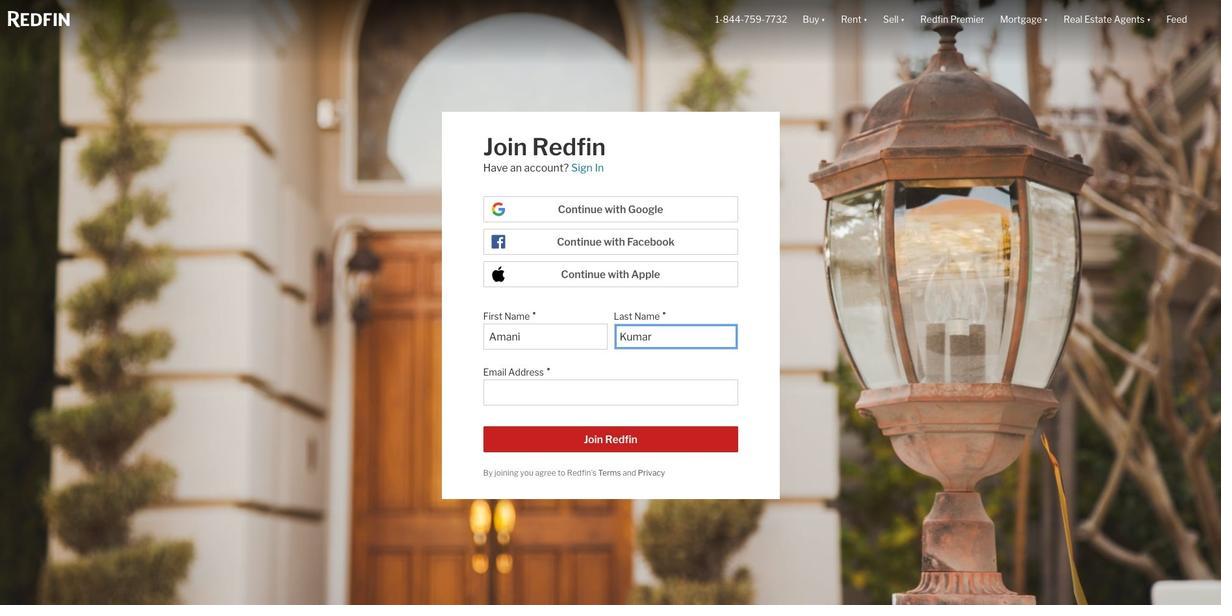Task type: vqa. For each thing, say whether or not it's contained in the screenshot.
the "A woman showing a document for a backyard consultation." image
no



Task type: describe. For each thing, give the bounding box(es) containing it.
first name. required field. element
[[484, 304, 601, 324]]

email address. required field. element
[[484, 360, 732, 380]]

First Name text field
[[489, 331, 602, 343]]



Task type: locate. For each thing, give the bounding box(es) containing it.
last name. required field. element
[[614, 304, 732, 324]]

Last Name text field
[[620, 331, 733, 343]]



